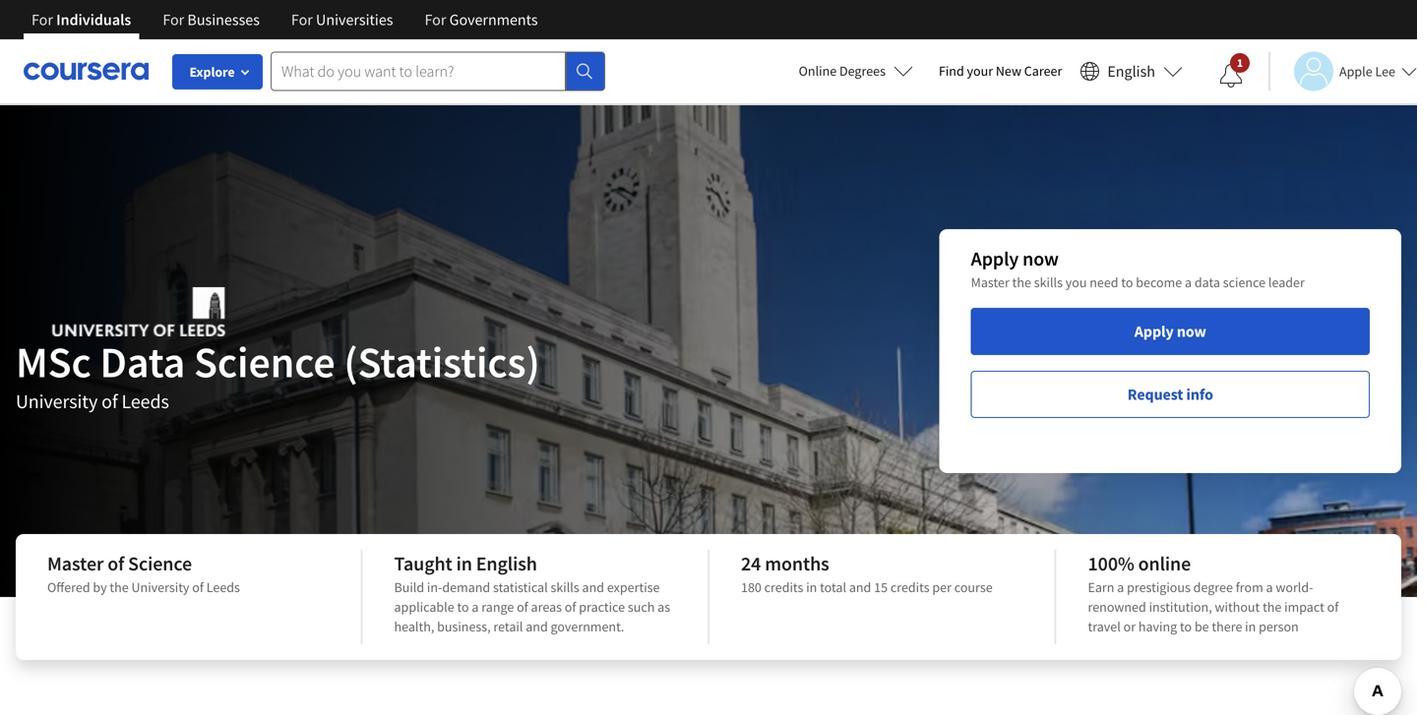 Task type: locate. For each thing, give the bounding box(es) containing it.
skills inside apply now master the skills you need to become a data science leader
[[1034, 274, 1063, 291]]

2 vertical spatial to
[[1180, 618, 1192, 636]]

2 horizontal spatial and
[[849, 579, 871, 596]]

businesses
[[187, 10, 260, 30]]

new
[[996, 62, 1022, 80]]

0 vertical spatial apply
[[971, 247, 1019, 271]]

skills inside the 'taught in english build in-demand statistical  skills and expertise applicable to a range of areas of practice such as health, business, retail and government.'
[[551, 579, 579, 596]]

statistical
[[493, 579, 548, 596]]

msc
[[16, 335, 91, 389]]

1 vertical spatial to
[[457, 598, 469, 616]]

1 horizontal spatial credits
[[891, 579, 930, 596]]

online
[[1138, 552, 1191, 576]]

0 vertical spatial english
[[1108, 62, 1155, 81]]

in
[[456, 552, 472, 576], [806, 579, 817, 596], [1245, 618, 1256, 636]]

1 horizontal spatial leeds
[[206, 579, 240, 596]]

in inside 100% online earn a prestigious degree from a world- renowned institution, without the impact of travel or having to be there in person
[[1245, 618, 1256, 636]]

as
[[658, 598, 670, 616]]

months
[[765, 552, 829, 576]]

0 horizontal spatial master
[[47, 552, 104, 576]]

for for businesses
[[163, 10, 184, 30]]

you
[[1066, 274, 1087, 291]]

science
[[194, 335, 335, 389], [128, 552, 192, 576]]

the left you
[[1012, 274, 1031, 291]]

0 horizontal spatial skills
[[551, 579, 579, 596]]

1 horizontal spatial science
[[194, 335, 335, 389]]

0 horizontal spatial to
[[457, 598, 469, 616]]

coursera image
[[24, 55, 149, 87]]

find your new career link
[[929, 59, 1072, 84]]

1 for from the left
[[31, 10, 53, 30]]

1 vertical spatial apply
[[1135, 322, 1174, 342]]

1 vertical spatial now
[[1177, 322, 1207, 342]]

100%
[[1088, 552, 1135, 576]]

for up what do you want to learn? text field
[[425, 10, 446, 30]]

0 vertical spatial to
[[1121, 274, 1133, 291]]

4 for from the left
[[425, 10, 446, 30]]

university left the "data"
[[16, 389, 98, 414]]

to left be on the bottom of the page
[[1180, 618, 1192, 636]]

of
[[101, 389, 118, 414], [108, 552, 124, 576], [192, 579, 204, 596], [517, 598, 528, 616], [565, 598, 576, 616], [1327, 598, 1339, 616]]

0 horizontal spatial apply
[[971, 247, 1019, 271]]

build
[[394, 579, 424, 596]]

for for universities
[[291, 10, 313, 30]]

to inside the 'taught in english build in-demand statistical  skills and expertise applicable to a range of areas of practice such as health, business, retail and government.'
[[457, 598, 469, 616]]

be
[[1195, 618, 1209, 636]]

taught in english build in-demand statistical  skills and expertise applicable to a range of areas of practice such as health, business, retail and government.
[[394, 552, 670, 636]]

1 horizontal spatial to
[[1121, 274, 1133, 291]]

university
[[16, 389, 98, 414], [131, 579, 189, 596]]

0 horizontal spatial english
[[476, 552, 537, 576]]

master inside master of science offered by the university of leeds
[[47, 552, 104, 576]]

find your new career
[[939, 62, 1062, 80]]

msc data science (statistics) university of leeds
[[16, 335, 540, 414]]

in left 'total'
[[806, 579, 817, 596]]

prestigious
[[1127, 579, 1191, 596]]

show notifications image
[[1219, 64, 1243, 88]]

1 horizontal spatial english
[[1108, 62, 1155, 81]]

earn
[[1088, 579, 1115, 596]]

2 horizontal spatial in
[[1245, 618, 1256, 636]]

for left universities
[[291, 10, 313, 30]]

master up offered
[[47, 552, 104, 576]]

university of leeds logo image
[[16, 287, 262, 337]]

areas
[[531, 598, 562, 616]]

What do you want to learn? text field
[[271, 52, 566, 91]]

now inside apply now master the skills you need to become a data science leader
[[1023, 247, 1059, 271]]

to
[[1121, 274, 1133, 291], [457, 598, 469, 616], [1180, 618, 1192, 636]]

0 vertical spatial university
[[16, 389, 98, 414]]

1 vertical spatial science
[[128, 552, 192, 576]]

having
[[1139, 618, 1177, 636]]

master
[[971, 274, 1010, 291], [47, 552, 104, 576]]

0 vertical spatial science
[[194, 335, 335, 389]]

3 for from the left
[[291, 10, 313, 30]]

now for apply now
[[1177, 322, 1207, 342]]

skills up areas
[[551, 579, 579, 596]]

data
[[1195, 274, 1220, 291]]

university inside master of science offered by the university of leeds
[[131, 579, 189, 596]]

and down areas
[[526, 618, 548, 636]]

degree
[[1194, 579, 1233, 596]]

0 horizontal spatial science
[[128, 552, 192, 576]]

0 horizontal spatial leeds
[[122, 389, 169, 414]]

a
[[1185, 274, 1192, 291], [1117, 579, 1124, 596], [1266, 579, 1273, 596], [472, 598, 479, 616]]

0 vertical spatial in
[[456, 552, 472, 576]]

the right by
[[110, 579, 129, 596]]

0 vertical spatial the
[[1012, 274, 1031, 291]]

explore
[[189, 63, 235, 81]]

0 vertical spatial master
[[971, 274, 1010, 291]]

credits
[[764, 579, 804, 596], [891, 579, 930, 596]]

for businesses
[[163, 10, 260, 30]]

credits right 15
[[891, 579, 930, 596]]

0 horizontal spatial the
[[110, 579, 129, 596]]

apple lee
[[1340, 62, 1396, 80]]

1 vertical spatial in
[[806, 579, 817, 596]]

now
[[1023, 247, 1059, 271], [1177, 322, 1207, 342]]

by
[[93, 579, 107, 596]]

180
[[741, 579, 762, 596]]

a right earn at the bottom right of page
[[1117, 579, 1124, 596]]

0 horizontal spatial and
[[526, 618, 548, 636]]

the inside master of science offered by the university of leeds
[[110, 579, 129, 596]]

1 vertical spatial university
[[131, 579, 189, 596]]

2 horizontal spatial to
[[1180, 618, 1192, 636]]

1 button
[[1204, 52, 1259, 99]]

a down demand
[[472, 598, 479, 616]]

and up practice
[[582, 579, 604, 596]]

travel
[[1088, 618, 1121, 636]]

in inside 24 months 180 credits in total and 15 credits per course
[[806, 579, 817, 596]]

info
[[1187, 385, 1213, 405]]

1 vertical spatial master
[[47, 552, 104, 576]]

None search field
[[271, 52, 605, 91]]

for left the businesses at top
[[163, 10, 184, 30]]

english right career on the right top
[[1108, 62, 1155, 81]]

1 horizontal spatial apply
[[1135, 322, 1174, 342]]

0 horizontal spatial credits
[[764, 579, 804, 596]]

universities
[[316, 10, 393, 30]]

apply for apply now
[[1135, 322, 1174, 342]]

apply now button
[[971, 308, 1370, 355]]

english inside the 'taught in english build in-demand statistical  skills and expertise applicable to a range of areas of practice such as health, business, retail and government.'
[[476, 552, 537, 576]]

the inside apply now master the skills you need to become a data science leader
[[1012, 274, 1031, 291]]

1 horizontal spatial university
[[131, 579, 189, 596]]

to right need
[[1121, 274, 1133, 291]]

skills
[[1034, 274, 1063, 291], [551, 579, 579, 596]]

0 horizontal spatial university
[[16, 389, 98, 414]]

from
[[1236, 579, 1263, 596]]

science inside master of science offered by the university of leeds
[[128, 552, 192, 576]]

15
[[874, 579, 888, 596]]

and inside 24 months 180 credits in total and 15 credits per course
[[849, 579, 871, 596]]

in right there
[[1245, 618, 1256, 636]]

of inside 100% online earn a prestigious degree from a world- renowned institution, without the impact of travel or having to be there in person
[[1327, 598, 1339, 616]]

governments
[[449, 10, 538, 30]]

1 horizontal spatial in
[[806, 579, 817, 596]]

leader
[[1269, 274, 1305, 291]]

2 horizontal spatial the
[[1263, 598, 1282, 616]]

taught
[[394, 552, 452, 576]]

and
[[582, 579, 604, 596], [849, 579, 871, 596], [526, 618, 548, 636]]

english up statistical
[[476, 552, 537, 576]]

for left individuals
[[31, 10, 53, 30]]

2 vertical spatial in
[[1245, 618, 1256, 636]]

online degrees button
[[783, 49, 929, 93]]

1 horizontal spatial master
[[971, 274, 1010, 291]]

science inside msc data science (statistics) university of leeds
[[194, 335, 335, 389]]

expertise
[[607, 579, 660, 596]]

1 vertical spatial skills
[[551, 579, 579, 596]]

leeds inside msc data science (statistics) university of leeds
[[122, 389, 169, 414]]

now inside button
[[1177, 322, 1207, 342]]

request info
[[1128, 385, 1213, 405]]

and left 15
[[849, 579, 871, 596]]

0 vertical spatial now
[[1023, 247, 1059, 271]]

2 for from the left
[[163, 10, 184, 30]]

0 vertical spatial skills
[[1034, 274, 1063, 291]]

of inside msc data science (statistics) university of leeds
[[101, 389, 118, 414]]

1 horizontal spatial skills
[[1034, 274, 1063, 291]]

institution,
[[1149, 598, 1212, 616]]

to inside 100% online earn a prestigious degree from a world- renowned institution, without the impact of travel or having to be there in person
[[1180, 618, 1192, 636]]

1 credits from the left
[[764, 579, 804, 596]]

total
[[820, 579, 846, 596]]

apply inside apply now master the skills you need to become a data science leader
[[971, 247, 1019, 271]]

the
[[1012, 274, 1031, 291], [110, 579, 129, 596], [1263, 598, 1282, 616]]

0 vertical spatial leeds
[[122, 389, 169, 414]]

1 horizontal spatial now
[[1177, 322, 1207, 342]]

a left data
[[1185, 274, 1192, 291]]

offered
[[47, 579, 90, 596]]

1 vertical spatial english
[[476, 552, 537, 576]]

per
[[932, 579, 952, 596]]

in up demand
[[456, 552, 472, 576]]

to up business,
[[457, 598, 469, 616]]

the up person at the right of page
[[1263, 598, 1282, 616]]

your
[[967, 62, 993, 80]]

skills left you
[[1034, 274, 1063, 291]]

health,
[[394, 618, 434, 636]]

for
[[31, 10, 53, 30], [163, 10, 184, 30], [291, 10, 313, 30], [425, 10, 446, 30]]

university right by
[[131, 579, 189, 596]]

1 horizontal spatial the
[[1012, 274, 1031, 291]]

1 vertical spatial leeds
[[206, 579, 240, 596]]

1 vertical spatial the
[[110, 579, 129, 596]]

0 horizontal spatial now
[[1023, 247, 1059, 271]]

apply inside button
[[1135, 322, 1174, 342]]

apply
[[971, 247, 1019, 271], [1135, 322, 1174, 342]]

2 vertical spatial the
[[1263, 598, 1282, 616]]

leeds
[[122, 389, 169, 414], [206, 579, 240, 596]]

0 horizontal spatial in
[[456, 552, 472, 576]]

master left you
[[971, 274, 1010, 291]]

credits down months on the bottom of the page
[[764, 579, 804, 596]]



Task type: vqa. For each thing, say whether or not it's contained in the screenshot.
University to the bottom
yes



Task type: describe. For each thing, give the bounding box(es) containing it.
request info button
[[971, 371, 1370, 418]]

english inside button
[[1108, 62, 1155, 81]]

in inside the 'taught in english build in-demand statistical  skills and expertise applicable to a range of areas of practice such as health, business, retail and government.'
[[456, 552, 472, 576]]

explore button
[[172, 54, 263, 90]]

1 horizontal spatial and
[[582, 579, 604, 596]]

range
[[482, 598, 514, 616]]

individuals
[[56, 10, 131, 30]]

online
[[799, 62, 837, 80]]

such
[[628, 598, 655, 616]]

apple
[[1340, 62, 1373, 80]]

24 months 180 credits in total and 15 credits per course
[[741, 552, 993, 596]]

science
[[1223, 274, 1266, 291]]

(statistics)
[[344, 335, 540, 389]]

english button
[[1072, 39, 1191, 103]]

find
[[939, 62, 964, 80]]

banner navigation
[[16, 0, 554, 39]]

need
[[1090, 274, 1119, 291]]

to inside apply now master the skills you need to become a data science leader
[[1121, 274, 1133, 291]]

for individuals
[[31, 10, 131, 30]]

demand
[[442, 579, 490, 596]]

for governments
[[425, 10, 538, 30]]

apple lee button
[[1269, 52, 1417, 91]]

degrees
[[840, 62, 886, 80]]

a inside the 'taught in english build in-demand statistical  skills and expertise applicable to a range of areas of practice such as health, business, retail and government.'
[[472, 598, 479, 616]]

master of science offered by the university of leeds
[[47, 552, 240, 596]]

course
[[954, 579, 993, 596]]

lee
[[1375, 62, 1396, 80]]

become
[[1136, 274, 1182, 291]]

applicable
[[394, 598, 454, 616]]

for universities
[[291, 10, 393, 30]]

science for of
[[128, 552, 192, 576]]

business,
[[437, 618, 491, 636]]

science for data
[[194, 335, 335, 389]]

2 credits from the left
[[891, 579, 930, 596]]

1
[[1237, 55, 1243, 70]]

data
[[100, 335, 185, 389]]

online degrees
[[799, 62, 886, 80]]

24
[[741, 552, 761, 576]]

apply now
[[1135, 322, 1207, 342]]

for for individuals
[[31, 10, 53, 30]]

career
[[1024, 62, 1062, 80]]

now for apply now master the skills you need to become a data science leader
[[1023, 247, 1059, 271]]

the inside 100% online earn a prestigious degree from a world- renowned institution, without the impact of travel or having to be there in person
[[1263, 598, 1282, 616]]

impact
[[1285, 598, 1325, 616]]

university inside msc data science (statistics) university of leeds
[[16, 389, 98, 414]]

a inside apply now master the skills you need to become a data science leader
[[1185, 274, 1192, 291]]

without
[[1215, 598, 1260, 616]]

government.
[[551, 618, 624, 636]]

practice
[[579, 598, 625, 616]]

for for governments
[[425, 10, 446, 30]]

renowned
[[1088, 598, 1146, 616]]

master inside apply now master the skills you need to become a data science leader
[[971, 274, 1010, 291]]

world-
[[1276, 579, 1313, 596]]

100% online earn a prestigious degree from a world- renowned institution, without the impact of travel or having to be there in person
[[1088, 552, 1339, 636]]

person
[[1259, 618, 1299, 636]]

apply now master the skills you need to become a data science leader
[[971, 247, 1305, 291]]

apply for apply now master the skills you need to become a data science leader
[[971, 247, 1019, 271]]

or
[[1124, 618, 1136, 636]]

there
[[1212, 618, 1242, 636]]

in-
[[427, 579, 442, 596]]

leeds inside master of science offered by the university of leeds
[[206, 579, 240, 596]]

a right from
[[1266, 579, 1273, 596]]

retail
[[494, 618, 523, 636]]

request
[[1128, 385, 1183, 405]]



